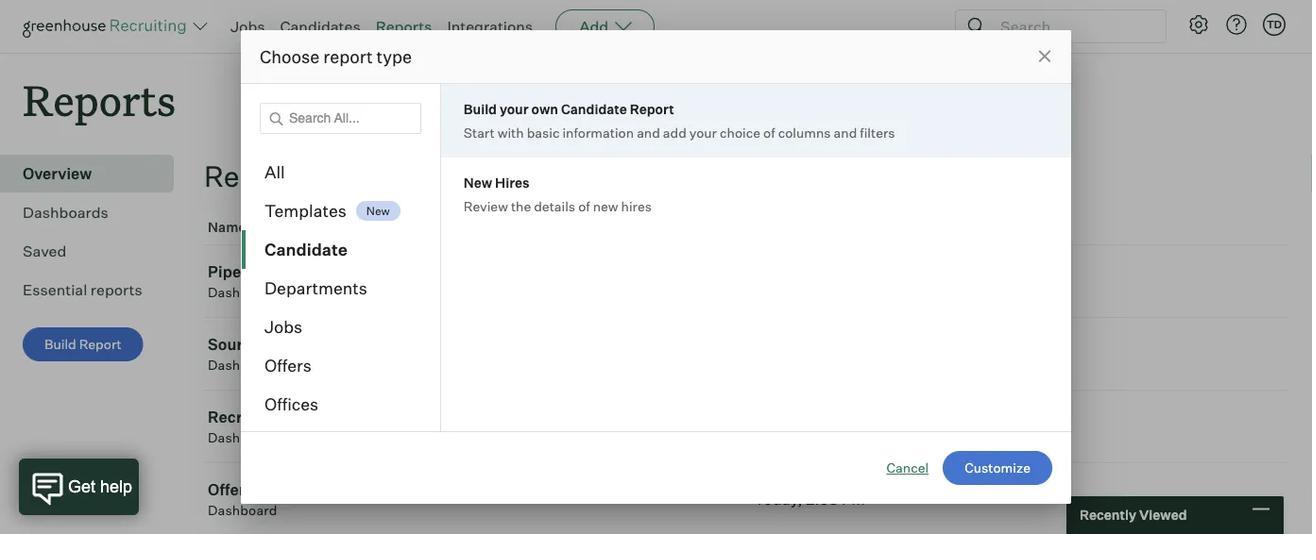 Task type: describe. For each thing, give the bounding box(es) containing it.
reports
[[91, 281, 142, 300]]

new for new hires review the details of new hires
[[464, 174, 492, 191]]

integrations link
[[447, 17, 533, 36]]

1 horizontal spatial and
[[637, 124, 660, 141]]

add
[[663, 124, 687, 141]]

build report
[[44, 337, 122, 353]]

dashboard inside offers and hiring dashboard
[[208, 503, 277, 519]]

report
[[323, 46, 373, 67]]

greenhouse recruiting image
[[23, 15, 193, 38]]

and inside offers and hiring dashboard
[[257, 481, 285, 500]]

report inside build report button
[[79, 337, 122, 353]]

candidate inside build your own candidate report start with basic information and add your choice of columns and filters
[[561, 101, 627, 117]]

dashboards
[[23, 203, 108, 222]]

recruiting
[[208, 408, 286, 427]]

recently for recently viewed
[[1080, 507, 1137, 524]]

the
[[511, 198, 531, 214]]

departments
[[265, 278, 367, 299]]

essential reports
[[23, 281, 142, 300]]

recruiting efficiency dashboard
[[208, 408, 362, 447]]

offers and hiring dashboard
[[208, 481, 333, 519]]

all
[[265, 162, 285, 183]]

build for build your own candidate report start with basic information and add your choice of columns and filters
[[464, 101, 497, 117]]

pm for offers and hiring
[[842, 491, 865, 509]]

of inside new hires review the details of new hires
[[578, 198, 590, 214]]

1 vertical spatial candidate
[[265, 240, 348, 260]]

reports link
[[376, 17, 432, 36]]

today, for offers and hiring
[[754, 491, 803, 509]]

type
[[377, 46, 412, 67]]

choose report type
[[260, 46, 412, 67]]

2:53 for recruiting efficiency
[[806, 418, 838, 437]]

today, for recruiting efficiency
[[754, 418, 803, 437]]

Search text field
[[996, 13, 1149, 40]]

2:53 for offers and hiring
[[806, 491, 838, 509]]

openings
[[265, 433, 340, 454]]

information
[[563, 124, 634, 141]]

build report button
[[23, 328, 143, 362]]

saved
[[23, 242, 66, 261]]

offers for offers and hiring dashboard
[[208, 481, 254, 500]]

configure image
[[1188, 13, 1210, 36]]

add
[[579, 17, 609, 36]]

hires
[[621, 198, 652, 214]]

td button
[[1259, 9, 1290, 40]]

own
[[531, 101, 558, 117]]

candidates
[[280, 17, 361, 36]]

review
[[464, 198, 508, 214]]

filters
[[860, 124, 895, 141]]

hires
[[495, 174, 530, 191]]

basic
[[527, 124, 560, 141]]

offices
[[265, 394, 319, 415]]

details
[[534, 198, 576, 214]]

today, 2:53 pm for recruiting efficiency
[[754, 418, 865, 437]]

templates
[[265, 201, 347, 222]]

columns
[[778, 124, 831, 141]]



Task type: vqa. For each thing, say whether or not it's contained in the screenshot.
Build Report button
yes



Task type: locate. For each thing, give the bounding box(es) containing it.
3 dashboard from the top
[[208, 430, 277, 447]]

1 vertical spatial 2:53
[[806, 491, 838, 509]]

recently left viewed
[[1080, 507, 1137, 524]]

1 dashboard from the top
[[208, 285, 277, 301]]

1 horizontal spatial recently
[[1080, 507, 1137, 524]]

0 horizontal spatial new
[[366, 204, 390, 218]]

1 vertical spatial of
[[578, 198, 590, 214]]

candidates link
[[280, 17, 361, 36]]

0 vertical spatial offers
[[265, 356, 312, 377]]

dashboard inside recruiting efficiency dashboard
[[208, 430, 277, 447]]

1 vertical spatial today,
[[754, 491, 803, 509]]

1 vertical spatial reports
[[23, 72, 176, 128]]

integrations
[[447, 17, 533, 36]]

cancel
[[887, 460, 929, 477]]

recently up templates
[[204, 159, 321, 194]]

1 vertical spatial offers
[[208, 481, 254, 500]]

offers inside offers and hiring dashboard
[[208, 481, 254, 500]]

dashboard down sourcing
[[208, 357, 277, 374]]

jobs down pipeline health dashboard on the left of the page
[[265, 317, 303, 338]]

1 vertical spatial jobs
[[265, 317, 303, 338]]

0 horizontal spatial reports
[[23, 72, 176, 128]]

pipeline
[[208, 263, 268, 282]]

2 horizontal spatial and
[[834, 124, 857, 141]]

candidate up information
[[561, 101, 627, 117]]

0 horizontal spatial report
[[79, 337, 122, 353]]

of right the choice
[[764, 124, 775, 141]]

choice
[[720, 124, 761, 141]]

new for new
[[366, 204, 390, 218]]

build for build report
[[44, 337, 76, 353]]

overview link
[[23, 163, 166, 185]]

cancel link
[[887, 459, 929, 478]]

1 vertical spatial report
[[79, 337, 122, 353]]

overview
[[23, 165, 92, 183]]

dashboard down openings at the left
[[208, 503, 277, 519]]

build
[[464, 101, 497, 117], [44, 337, 76, 353]]

and
[[637, 124, 660, 141], [834, 124, 857, 141], [257, 481, 285, 500]]

offers
[[265, 356, 312, 377], [208, 481, 254, 500]]

dashboard
[[208, 285, 277, 301], [208, 357, 277, 374], [208, 430, 277, 447], [208, 503, 277, 519]]

new inside new hires review the details of new hires
[[464, 174, 492, 191]]

0 vertical spatial jobs
[[231, 17, 265, 36]]

start
[[464, 124, 495, 141]]

0 horizontal spatial recently
[[204, 159, 321, 194]]

report up add
[[630, 101, 674, 117]]

0 vertical spatial today,
[[754, 418, 803, 437]]

0 vertical spatial recently
[[204, 159, 321, 194]]

customize
[[965, 460, 1031, 477]]

1 vertical spatial new
[[366, 204, 390, 218]]

2 today, 2:53 pm from the top
[[754, 491, 865, 509]]

recently viewed
[[204, 159, 420, 194]]

customize button
[[943, 452, 1053, 486]]

add button
[[556, 9, 655, 43]]

sourcing
[[208, 336, 276, 355]]

td
[[1267, 18, 1282, 31]]

0 vertical spatial new
[[464, 174, 492, 191]]

0 vertical spatial report
[[630, 101, 674, 117]]

dashboard down 'pipeline'
[[208, 285, 277, 301]]

0 horizontal spatial of
[[578, 198, 590, 214]]

jobs
[[231, 17, 265, 36], [265, 317, 303, 338]]

0 horizontal spatial and
[[257, 481, 285, 500]]

candidate
[[561, 101, 627, 117], [265, 240, 348, 260]]

0 vertical spatial candidate
[[561, 101, 627, 117]]

2 today, from the top
[[754, 491, 803, 509]]

1 vertical spatial build
[[44, 337, 76, 353]]

pipeline health dashboard
[[208, 263, 319, 301]]

and left hiring at the bottom of the page
[[257, 481, 285, 500]]

essential reports link
[[23, 279, 166, 302]]

0 horizontal spatial offers
[[208, 481, 254, 500]]

dashboards link
[[23, 201, 166, 224]]

build up start
[[464, 101, 497, 117]]

1 vertical spatial today, 2:53 pm
[[754, 491, 865, 509]]

0 vertical spatial today, 2:53 pm
[[754, 418, 865, 437]]

viewed
[[327, 159, 420, 194]]

1 vertical spatial pm
[[842, 491, 865, 509]]

essential
[[23, 281, 87, 300]]

your right add
[[690, 124, 717, 141]]

Search All... text field
[[260, 103, 421, 134]]

recently viewed
[[1080, 507, 1187, 524]]

1 vertical spatial recently
[[1080, 507, 1137, 524]]

new up review
[[464, 174, 492, 191]]

your
[[500, 101, 529, 117], [690, 124, 717, 141]]

and left add
[[637, 124, 660, 141]]

0 vertical spatial of
[[764, 124, 775, 141]]

offers inside choose report type dialog
[[265, 356, 312, 377]]

name
[[208, 219, 246, 236]]

choose report type dialog
[[241, 30, 1071, 535]]

today,
[[754, 418, 803, 437], [754, 491, 803, 509]]

1 horizontal spatial new
[[464, 174, 492, 191]]

1 2:53 from the top
[[806, 418, 838, 437]]

0 vertical spatial reports
[[376, 17, 432, 36]]

today, 2:53 pm for offers and hiring
[[754, 491, 865, 509]]

2 dashboard from the top
[[208, 357, 277, 374]]

recently
[[204, 159, 321, 194], [1080, 507, 1137, 524]]

of inside build your own candidate report start with basic information and add your choice of columns and filters
[[764, 124, 775, 141]]

of
[[764, 124, 775, 141], [578, 198, 590, 214]]

1 horizontal spatial your
[[690, 124, 717, 141]]

reports down greenhouse recruiting image
[[23, 72, 176, 128]]

reports
[[376, 17, 432, 36], [23, 72, 176, 128]]

saved link
[[23, 240, 166, 263]]

sourcing dashboard
[[208, 336, 277, 374]]

recently for recently viewed
[[204, 159, 321, 194]]

0 vertical spatial your
[[500, 101, 529, 117]]

with
[[498, 124, 524, 141]]

1 pm from the top
[[842, 418, 865, 437]]

1 vertical spatial your
[[690, 124, 717, 141]]

pm
[[842, 418, 865, 437], [842, 491, 865, 509]]

new hires review the details of new hires
[[464, 174, 652, 214]]

1 today, 2:53 pm from the top
[[754, 418, 865, 437]]

efficiency
[[290, 408, 362, 427]]

0 horizontal spatial your
[[500, 101, 529, 117]]

offers for offers
[[265, 356, 312, 377]]

report down the essential reports link on the left of the page
[[79, 337, 122, 353]]

0 vertical spatial 2:53
[[806, 418, 838, 437]]

viewed
[[1139, 507, 1187, 524]]

0 vertical spatial build
[[464, 101, 497, 117]]

1 horizontal spatial candidate
[[561, 101, 627, 117]]

1 horizontal spatial offers
[[265, 356, 312, 377]]

1 horizontal spatial report
[[630, 101, 674, 117]]

report inside build your own candidate report start with basic information and add your choice of columns and filters
[[630, 101, 674, 117]]

reports up type
[[376, 17, 432, 36]]

build inside button
[[44, 337, 76, 353]]

and left filters
[[834, 124, 857, 141]]

today, 2:53 pm
[[754, 418, 865, 437], [754, 491, 865, 509]]

hiring
[[288, 481, 333, 500]]

offers down the recruiting
[[208, 481, 254, 500]]

candidate up health
[[265, 240, 348, 260]]

dashboard down the recruiting
[[208, 430, 277, 447]]

your up the with
[[500, 101, 529, 117]]

report
[[630, 101, 674, 117], [79, 337, 122, 353]]

offers up offices
[[265, 356, 312, 377]]

td button
[[1263, 13, 1286, 36]]

pm for recruiting efficiency
[[842, 418, 865, 437]]

2:53
[[806, 418, 838, 437], [806, 491, 838, 509]]

build your own candidate report start with basic information and add your choice of columns and filters
[[464, 101, 895, 141]]

2 pm from the top
[[842, 491, 865, 509]]

1 horizontal spatial reports
[[376, 17, 432, 36]]

health
[[272, 263, 319, 282]]

1 horizontal spatial build
[[464, 101, 497, 117]]

of left new
[[578, 198, 590, 214]]

1 horizontal spatial of
[[764, 124, 775, 141]]

0 horizontal spatial build
[[44, 337, 76, 353]]

0 vertical spatial pm
[[842, 418, 865, 437]]

jobs inside choose report type dialog
[[265, 317, 303, 338]]

build down essential
[[44, 337, 76, 353]]

0 horizontal spatial candidate
[[265, 240, 348, 260]]

1 today, from the top
[[754, 418, 803, 437]]

4 dashboard from the top
[[208, 503, 277, 519]]

dashboard inside pipeline health dashboard
[[208, 285, 277, 301]]

2 2:53 from the top
[[806, 491, 838, 509]]

new
[[593, 198, 618, 214]]

jobs up the choose
[[231, 17, 265, 36]]

new
[[464, 174, 492, 191], [366, 204, 390, 218]]

choose
[[260, 46, 320, 67]]

new down viewed
[[366, 204, 390, 218]]

build inside build your own candidate report start with basic information and add your choice of columns and filters
[[464, 101, 497, 117]]

jobs link
[[231, 17, 265, 36]]



